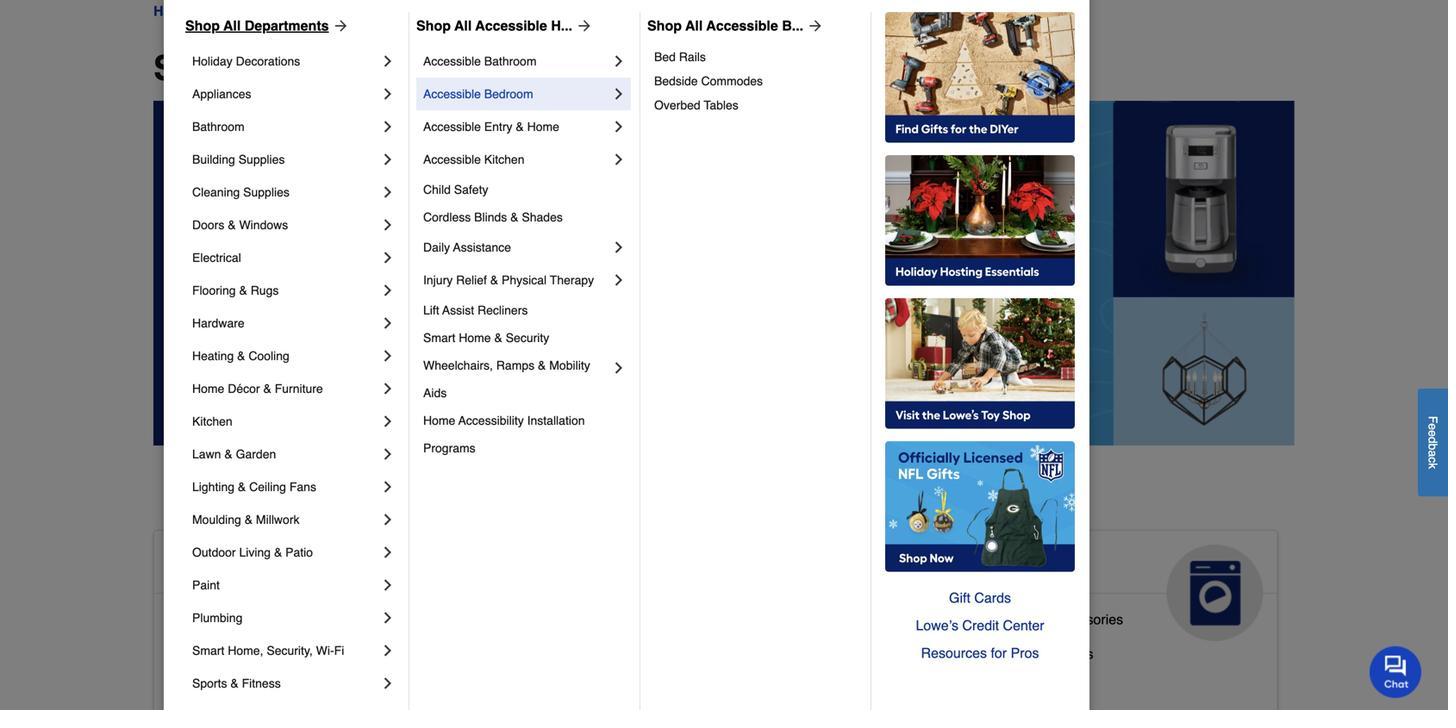 Task type: locate. For each thing, give the bounding box(es) containing it.
0 horizontal spatial appliances
[[192, 87, 251, 101]]

0 horizontal spatial accessible entry & home link
[[168, 677, 324, 711]]

1 horizontal spatial appliances link
[[923, 531, 1278, 642]]

lawn
[[192, 448, 221, 461]]

arrow right image inside shop all accessible h... link
[[573, 17, 593, 34]]

& inside pet beds, houses, & furniture link
[[671, 674, 680, 690]]

& left cooling
[[237, 349, 245, 363]]

2 vertical spatial supplies
[[614, 639, 667, 655]]

0 horizontal spatial accessible entry & home
[[168, 681, 324, 697]]

& right sports
[[231, 677, 239, 691]]

1 arrow right image from the left
[[329, 17, 350, 34]]

all for shop all departments
[[223, 18, 241, 34]]

1 vertical spatial accessible bathroom link
[[168, 608, 298, 642]]

2 shop from the left
[[417, 18, 451, 34]]

entry for right accessible entry & home link
[[484, 120, 513, 134]]

chevron right image for appliances
[[379, 85, 397, 103]]

bathroom down shop all accessible h... link
[[484, 54, 537, 68]]

& right animal
[[640, 552, 657, 579]]

1 vertical spatial pet
[[552, 674, 573, 690]]

& right lawn
[[225, 448, 233, 461]]

injury relief & physical therapy
[[423, 273, 594, 287]]

plumbing link
[[192, 602, 379, 635]]

0 vertical spatial accessible bedroom
[[423, 87, 533, 101]]

appliances up the cards
[[937, 552, 1066, 579]]

commodes
[[702, 74, 763, 88]]

kitchen link
[[192, 405, 379, 438]]

shop
[[185, 18, 220, 34], [417, 18, 451, 34], [648, 18, 682, 34]]

pet inside animal & pet care
[[664, 552, 701, 579]]

1 horizontal spatial bedroom
[[484, 87, 533, 101]]

accessible bathroom for the leftmost accessible bathroom link
[[168, 612, 298, 628]]

kitchen up child safety link
[[484, 153, 525, 166]]

1 horizontal spatial accessible entry & home
[[423, 120, 560, 134]]

bedside commodes link
[[655, 69, 859, 93]]

accessible entry & home inside accessible entry & home link
[[423, 120, 560, 134]]

& right parts at the bottom of page
[[1037, 612, 1046, 628]]

0 vertical spatial bathroom
[[484, 54, 537, 68]]

accessible bedroom link up sports & fitness
[[168, 642, 294, 677]]

0 vertical spatial kitchen
[[484, 153, 525, 166]]

1 vertical spatial accessible entry & home
[[168, 681, 324, 697]]

1 vertical spatial appliances
[[937, 552, 1066, 579]]

physical
[[502, 273, 547, 287]]

1 vertical spatial entry
[[238, 681, 270, 697]]

& left "pros"
[[1000, 646, 1009, 662]]

supplies
[[239, 153, 285, 166], [243, 185, 290, 199], [614, 639, 667, 655]]

1 horizontal spatial kitchen
[[484, 153, 525, 166]]

& right décor
[[263, 382, 271, 396]]

& right ramps
[[538, 359, 546, 373]]

1 vertical spatial furniture
[[684, 674, 739, 690]]

arrow right image
[[329, 17, 350, 34], [573, 17, 593, 34], [804, 17, 825, 34]]

electrical
[[192, 251, 241, 265]]

officially licensed n f l gifts. shop now. image
[[886, 442, 1075, 573]]

heating & cooling
[[192, 349, 290, 363]]

appliances down holiday
[[192, 87, 251, 101]]

0 vertical spatial furniture
[[275, 382, 323, 396]]

pet
[[664, 552, 701, 579], [552, 674, 573, 690]]

doors & windows link
[[192, 209, 379, 241]]

0 horizontal spatial bedroom
[[238, 646, 294, 662]]

0 horizontal spatial arrow right image
[[329, 17, 350, 34]]

supplies inside 'link'
[[614, 639, 667, 655]]

& inside injury relief & physical therapy link
[[491, 273, 499, 287]]

entry up accessible kitchen link
[[484, 120, 513, 134]]

garden
[[236, 448, 276, 461]]

cooling
[[249, 349, 290, 363]]

1 vertical spatial supplies
[[243, 185, 290, 199]]

0 vertical spatial pet
[[664, 552, 701, 579]]

bathroom for the leftmost accessible bathroom link
[[238, 612, 298, 628]]

1 horizontal spatial accessible bedroom link
[[423, 78, 611, 110]]

departments inside "link"
[[245, 18, 329, 34]]

security,
[[267, 644, 313, 658]]

appliances link up chillers
[[923, 531, 1278, 642]]

& inside beverage & wine chillers link
[[1000, 646, 1009, 662]]

lighting & ceiling fans link
[[192, 471, 379, 504]]

flooring & rugs
[[192, 284, 279, 298]]

entry
[[484, 120, 513, 134], [238, 681, 270, 697]]

smart down 'lift'
[[423, 331, 456, 345]]

bedroom for the top accessible bedroom link
[[484, 87, 533, 101]]

1 horizontal spatial accessible bedroom
[[423, 87, 533, 101]]

accessible bedroom up accessible kitchen
[[423, 87, 533, 101]]

0 vertical spatial accessible bathroom link
[[423, 45, 611, 78]]

departments
[[207, 3, 286, 19], [245, 18, 329, 34], [302, 48, 513, 88]]

décor
[[228, 382, 260, 396]]

3 arrow right image from the left
[[804, 17, 825, 34]]

chevron right image for bathroom
[[379, 118, 397, 135]]

kitchen
[[484, 153, 525, 166], [192, 415, 233, 429]]

1 vertical spatial appliances link
[[923, 531, 1278, 642]]

supplies up cleaning supplies
[[239, 153, 285, 166]]

chevron right image for daily assistance
[[611, 239, 628, 256]]

cleaning
[[192, 185, 240, 199]]

0 vertical spatial accessible entry & home link
[[423, 110, 611, 143]]

2 arrow right image from the left
[[573, 17, 593, 34]]

all
[[223, 18, 241, 34], [455, 18, 472, 34], [686, 18, 703, 34], [249, 48, 292, 88]]

chevron right image for hardware
[[379, 315, 397, 332]]

appliance parts & accessories link
[[937, 608, 1124, 642]]

1 horizontal spatial smart
[[423, 331, 456, 345]]

bedroom
[[484, 87, 533, 101], [238, 646, 294, 662]]

furniture right houses,
[[684, 674, 739, 690]]

e up b
[[1427, 430, 1441, 437]]

e up d at the bottom of page
[[1427, 424, 1441, 430]]

patio
[[286, 546, 313, 560]]

heating
[[192, 349, 234, 363]]

f e e d b a c k
[[1427, 416, 1441, 469]]

0 horizontal spatial appliances link
[[192, 78, 379, 110]]

building supplies
[[192, 153, 285, 166]]

sports & fitness
[[192, 677, 281, 691]]

daily assistance
[[423, 241, 511, 254]]

accessible entry & home up accessible kitchen
[[423, 120, 560, 134]]

c
[[1427, 457, 1441, 463]]

chevron right image for paint
[[379, 577, 397, 594]]

1 vertical spatial smart
[[192, 644, 225, 658]]

chevron right image
[[611, 53, 628, 70], [611, 85, 628, 103], [379, 151, 397, 168], [611, 151, 628, 168], [379, 184, 397, 201], [379, 249, 397, 266], [379, 282, 397, 299], [379, 315, 397, 332], [379, 348, 397, 365], [379, 380, 397, 398], [379, 413, 397, 430], [379, 479, 397, 496], [379, 511, 397, 529], [379, 642, 397, 660], [379, 675, 397, 692]]

accessible bathroom link
[[423, 45, 611, 78], [168, 608, 298, 642]]

smart up sports
[[192, 644, 225, 658]]

supplies for building supplies
[[239, 153, 285, 166]]

chevron right image for wheelchairs, ramps & mobility aids
[[611, 360, 628, 377]]

supplies up houses,
[[614, 639, 667, 655]]

1 horizontal spatial arrow right image
[[573, 17, 593, 34]]

& down recliners
[[495, 331, 503, 345]]

credit
[[963, 618, 1000, 634]]

appliances image
[[1167, 545, 1264, 642]]

shop inside "link"
[[185, 18, 220, 34]]

arrow right image for shop all accessible h...
[[573, 17, 593, 34]]

therapy
[[550, 273, 594, 287]]

& right houses,
[[671, 674, 680, 690]]

supplies up windows
[[243, 185, 290, 199]]

home décor & furniture
[[192, 382, 323, 396]]

& inside lawn & garden link
[[225, 448, 233, 461]]

1 horizontal spatial entry
[[484, 120, 513, 134]]

arrow right image inside shop all accessible b... link
[[804, 17, 825, 34]]

bathroom up building on the left
[[192, 120, 245, 134]]

moulding
[[192, 513, 241, 527]]

& right 'doors'
[[228, 218, 236, 232]]

lawn & garden
[[192, 448, 276, 461]]

2 e from the top
[[1427, 430, 1441, 437]]

shop all departments link
[[185, 16, 350, 36]]

& down smart home, security, wi-fi link
[[274, 681, 283, 697]]

0 horizontal spatial furniture
[[275, 382, 323, 396]]

care
[[552, 579, 606, 607]]

accessories
[[1050, 612, 1124, 628]]

furniture down heating & cooling link
[[275, 382, 323, 396]]

daily
[[423, 241, 450, 254]]

child
[[423, 183, 451, 197]]

chevron right image for building supplies
[[379, 151, 397, 168]]

0 vertical spatial accessible bathroom
[[423, 54, 537, 68]]

outdoor living & patio link
[[192, 536, 379, 569]]

smart home & security link
[[423, 324, 628, 352]]

chevron right image
[[379, 53, 397, 70], [379, 85, 397, 103], [379, 118, 397, 135], [611, 118, 628, 135], [379, 216, 397, 234], [611, 239, 628, 256], [611, 272, 628, 289], [611, 360, 628, 377], [379, 446, 397, 463], [379, 544, 397, 561], [379, 577, 397, 594], [379, 610, 397, 627]]

1 e from the top
[[1427, 424, 1441, 430]]

& left millwork
[[245, 513, 253, 527]]

accessible entry & home
[[423, 120, 560, 134], [168, 681, 324, 697]]

all inside "link"
[[223, 18, 241, 34]]

assist
[[443, 304, 474, 317]]

animal & pet care
[[552, 552, 701, 607]]

chevron right image for moulding & millwork
[[379, 511, 397, 529]]

0 horizontal spatial accessible bedroom
[[168, 646, 294, 662]]

accessible bathroom down shop all accessible h...
[[423, 54, 537, 68]]

bedroom up accessible kitchen link
[[484, 87, 533, 101]]

hardware
[[192, 316, 245, 330]]

0 horizontal spatial accessible bathroom
[[168, 612, 298, 628]]

home,
[[228, 644, 263, 658]]

holiday decorations link
[[192, 45, 379, 78]]

accessible entry & home down home,
[[168, 681, 324, 697]]

lowe's
[[916, 618, 959, 634]]

entry down home,
[[238, 681, 270, 697]]

accessible entry & home link down home,
[[168, 677, 324, 711]]

0 vertical spatial entry
[[484, 120, 513, 134]]

ceiling
[[249, 480, 286, 494]]

& inside lighting & ceiling fans "link"
[[238, 480, 246, 494]]

accessible bathroom link up home,
[[168, 608, 298, 642]]

cordless blinds & shades link
[[423, 204, 628, 231]]

0 vertical spatial bedroom
[[484, 87, 533, 101]]

1 vertical spatial bedroom
[[238, 646, 294, 662]]

1 vertical spatial kitchen
[[192, 415, 233, 429]]

1 horizontal spatial shop
[[417, 18, 451, 34]]

gift
[[949, 590, 971, 606]]

2 horizontal spatial shop
[[648, 18, 682, 34]]

shop all accessible b...
[[648, 18, 804, 34]]

& inside smart home & security link
[[495, 331, 503, 345]]

2 vertical spatial bathroom
[[238, 612, 298, 628]]

paint link
[[192, 569, 379, 602]]

0 horizontal spatial accessible bedroom link
[[168, 642, 294, 677]]

appliances link down decorations
[[192, 78, 379, 110]]

3 shop from the left
[[648, 18, 682, 34]]

1 vertical spatial accessible bedroom link
[[168, 642, 294, 677]]

1 horizontal spatial accessible bathroom link
[[423, 45, 611, 78]]

& left ceiling
[[238, 480, 246, 494]]

& inside flooring & rugs link
[[239, 284, 247, 298]]

& left patio
[[274, 546, 282, 560]]

bathroom up smart home, security, wi-fi
[[238, 612, 298, 628]]

bedroom up fitness
[[238, 646, 294, 662]]

accessible bathroom for the rightmost accessible bathroom link
[[423, 54, 537, 68]]

gift cards
[[949, 590, 1012, 606]]

shop all departments
[[154, 48, 513, 88]]

1 shop from the left
[[185, 18, 220, 34]]

& right blinds
[[511, 210, 519, 224]]

arrow right image inside shop all departments "link"
[[329, 17, 350, 34]]

resources
[[921, 645, 987, 661]]

accessible bathroom up home,
[[168, 612, 298, 628]]

accessible bathroom inside accessible bathroom link
[[423, 54, 537, 68]]

e
[[1427, 424, 1441, 430], [1427, 430, 1441, 437]]

accessible bedroom up sports & fitness
[[168, 646, 294, 662]]

cleaning supplies link
[[192, 176, 379, 209]]

supplies inside "link"
[[239, 153, 285, 166]]

0 horizontal spatial pet
[[552, 674, 573, 690]]

1 horizontal spatial accessible bathroom
[[423, 54, 537, 68]]

0 horizontal spatial shop
[[185, 18, 220, 34]]

0 horizontal spatial entry
[[238, 681, 270, 697]]

2 horizontal spatial arrow right image
[[804, 17, 825, 34]]

kitchen up lawn
[[192, 415, 233, 429]]

0 vertical spatial smart
[[423, 331, 456, 345]]

& right relief
[[491, 273, 499, 287]]

& inside heating & cooling link
[[237, 349, 245, 363]]

1 vertical spatial accessible bathroom
[[168, 612, 298, 628]]

0 vertical spatial supplies
[[239, 153, 285, 166]]

accessible entry & home link up accessible kitchen
[[423, 110, 611, 143]]

home link
[[154, 1, 192, 22]]

chevron right image for accessible bedroom
[[611, 85, 628, 103]]

& left rugs
[[239, 284, 247, 298]]

child safety link
[[423, 176, 628, 204]]

bedroom for the bottommost accessible bedroom link
[[238, 646, 294, 662]]

chevron right image for plumbing
[[379, 610, 397, 627]]

0 vertical spatial accessible entry & home
[[423, 120, 560, 134]]

home accessibility installation programs link
[[423, 407, 628, 462]]

accessible kitchen link
[[423, 143, 611, 176]]

0 horizontal spatial smart
[[192, 644, 225, 658]]

accessible bathroom link down shop all accessible h... link
[[423, 45, 611, 78]]

appliances link
[[192, 78, 379, 110], [923, 531, 1278, 642]]

lift
[[423, 304, 440, 317]]

accessible entry & home link
[[423, 110, 611, 143], [168, 677, 324, 711]]

livestock
[[552, 639, 610, 655]]

wheelchairs, ramps & mobility aids link
[[423, 352, 611, 407]]

livestock supplies link
[[552, 636, 667, 670]]

accessible bedroom link up accessible kitchen link
[[423, 78, 611, 110]]

arrow right image for shop all accessible b...
[[804, 17, 825, 34]]

k
[[1427, 463, 1441, 469]]

& inside animal & pet care
[[640, 552, 657, 579]]

accessible kitchen
[[423, 153, 525, 166]]

1 horizontal spatial pet
[[664, 552, 701, 579]]



Task type: describe. For each thing, give the bounding box(es) containing it.
smart for smart home, security, wi-fi
[[192, 644, 225, 658]]

cards
[[975, 590, 1012, 606]]

chevron right image for lighting & ceiling fans
[[379, 479, 397, 496]]

beverage & wine chillers
[[937, 646, 1094, 662]]

wine
[[1013, 646, 1044, 662]]

chevron right image for doors & windows
[[379, 216, 397, 234]]

building
[[192, 153, 235, 166]]

chevron right image for accessible entry & home
[[611, 118, 628, 135]]

home inside home accessibility installation programs
[[423, 414, 456, 428]]

bedside
[[655, 74, 698, 88]]

bathroom link
[[192, 110, 379, 143]]

chevron right image for lawn & garden
[[379, 446, 397, 463]]

houses,
[[616, 674, 667, 690]]

h...
[[551, 18, 573, 34]]

electrical link
[[192, 241, 379, 274]]

wheelchairs,
[[423, 359, 493, 373]]

chevron right image for accessible kitchen
[[611, 151, 628, 168]]

all for shop all accessible b...
[[686, 18, 703, 34]]

decorations
[[236, 54, 300, 68]]

departments link
[[207, 1, 286, 22]]

livestock supplies
[[552, 639, 667, 655]]

visit the lowe's toy shop. image
[[886, 298, 1075, 429]]

accessible home image
[[399, 545, 496, 642]]

living
[[239, 546, 271, 560]]

moulding & millwork link
[[192, 504, 379, 536]]

shop for shop all accessible b...
[[648, 18, 682, 34]]

shop all accessible h... link
[[417, 16, 593, 36]]

home décor & furniture link
[[192, 373, 379, 405]]

safety
[[454, 183, 489, 197]]

1 vertical spatial accessible bedroom
[[168, 646, 294, 662]]

holiday hosting essentials. image
[[886, 155, 1075, 286]]

& inside wheelchairs, ramps & mobility aids
[[538, 359, 546, 373]]

animal
[[552, 552, 633, 579]]

arrow right image for shop all departments
[[329, 17, 350, 34]]

parts
[[1001, 612, 1033, 628]]

bathroom for the rightmost accessible bathroom link
[[484, 54, 537, 68]]

smart for smart home & security
[[423, 331, 456, 345]]

shop all departments
[[185, 18, 329, 34]]

chevron right image for electrical
[[379, 249, 397, 266]]

shop for shop all departments
[[185, 18, 220, 34]]

chevron right image for home décor & furniture
[[379, 380, 397, 398]]

0 horizontal spatial accessible bathroom link
[[168, 608, 298, 642]]

0 horizontal spatial kitchen
[[192, 415, 233, 429]]

& up accessible kitchen link
[[516, 120, 524, 134]]

child safety
[[423, 183, 489, 197]]

accessible entry & home for right accessible entry & home link
[[423, 120, 560, 134]]

holiday decorations
[[192, 54, 300, 68]]

d
[[1427, 437, 1441, 444]]

a
[[1427, 450, 1441, 457]]

chevron right image for injury relief & physical therapy
[[611, 272, 628, 289]]

supplies for livestock supplies
[[614, 639, 667, 655]]

furniture inside "link"
[[275, 382, 323, 396]]

& inside "cordless blinds & shades" link
[[511, 210, 519, 224]]

accessible entry & home for the bottom accessible entry & home link
[[168, 681, 324, 697]]

security
[[506, 331, 550, 345]]

chevron right image for outdoor living & patio
[[379, 544, 397, 561]]

hardware link
[[192, 307, 379, 340]]

injury
[[423, 273, 453, 287]]

departments for shop
[[245, 18, 329, 34]]

smart home, security, wi-fi
[[192, 644, 344, 658]]

0 vertical spatial appliances link
[[192, 78, 379, 110]]

center
[[1003, 618, 1045, 634]]

plumbing
[[192, 611, 243, 625]]

1 horizontal spatial appliances
[[937, 552, 1066, 579]]

holiday
[[192, 54, 233, 68]]

lighting
[[192, 480, 235, 494]]

accessible home link
[[154, 531, 509, 642]]

resources for pros
[[921, 645, 1040, 661]]

pet beds, houses, & furniture link
[[552, 670, 739, 705]]

1 vertical spatial bathroom
[[192, 120, 245, 134]]

shop for shop all accessible h...
[[417, 18, 451, 34]]

fi
[[334, 644, 344, 658]]

relief
[[456, 273, 487, 287]]

& inside home décor & furniture "link"
[[263, 382, 271, 396]]

for
[[991, 645, 1007, 661]]

blinds
[[474, 210, 507, 224]]

0 vertical spatial appliances
[[192, 87, 251, 101]]

home inside "link"
[[192, 382, 225, 396]]

appliance
[[937, 612, 997, 628]]

flooring & rugs link
[[192, 274, 379, 307]]

lawn & garden link
[[192, 438, 379, 471]]

& inside sports & fitness link
[[231, 677, 239, 691]]

ramps
[[497, 359, 535, 373]]

1 horizontal spatial furniture
[[684, 674, 739, 690]]

heating & cooling link
[[192, 340, 379, 373]]

chevron right image for holiday decorations
[[379, 53, 397, 70]]

chevron right image for sports & fitness
[[379, 675, 397, 692]]

shop all accessible b... link
[[648, 16, 825, 36]]

lowe's credit center link
[[886, 612, 1075, 640]]

tables
[[704, 98, 739, 112]]

overbed tables link
[[655, 93, 859, 117]]

millwork
[[256, 513, 300, 527]]

doors & windows
[[192, 218, 288, 232]]

pet beds, houses, & furniture
[[552, 674, 739, 690]]

1 horizontal spatial accessible entry & home link
[[423, 110, 611, 143]]

shop all accessible h...
[[417, 18, 573, 34]]

fitness
[[242, 677, 281, 691]]

programs
[[423, 442, 476, 455]]

recliners
[[478, 304, 528, 317]]

outdoor living & patio
[[192, 546, 313, 560]]

& inside appliance parts & accessories link
[[1037, 612, 1046, 628]]

chat invite button image
[[1370, 646, 1423, 699]]

& inside moulding & millwork link
[[245, 513, 253, 527]]

outdoor
[[192, 546, 236, 560]]

bed rails
[[655, 50, 706, 64]]

shades
[[522, 210, 563, 224]]

entry for the bottom accessible entry & home link
[[238, 681, 270, 697]]

chevron right image for flooring & rugs
[[379, 282, 397, 299]]

supplies for cleaning supplies
[[243, 185, 290, 199]]

departments for shop
[[302, 48, 513, 88]]

1 vertical spatial accessible entry & home link
[[168, 677, 324, 711]]

& inside outdoor living & patio link
[[274, 546, 282, 560]]

animal & pet care link
[[539, 531, 894, 642]]

enjoy savings year-round. no matter what you're shopping for, find what you need at a great price. image
[[154, 101, 1295, 446]]

wi-
[[316, 644, 334, 658]]

f
[[1427, 416, 1441, 424]]

doors
[[192, 218, 225, 232]]

all for shop all accessible h...
[[455, 18, 472, 34]]

mobility
[[550, 359, 590, 373]]

chevron right image for heating & cooling
[[379, 348, 397, 365]]

b...
[[782, 18, 804, 34]]

bedside commodes
[[655, 74, 763, 88]]

rails
[[679, 50, 706, 64]]

shop
[[154, 48, 240, 88]]

0 vertical spatial accessible bedroom link
[[423, 78, 611, 110]]

animal & pet care image
[[783, 545, 880, 642]]

injury relief & physical therapy link
[[423, 264, 611, 297]]

moulding & millwork
[[192, 513, 300, 527]]

chevron right image for kitchen
[[379, 413, 397, 430]]

chevron right image for cleaning supplies
[[379, 184, 397, 201]]

chevron right image for accessible bathroom
[[611, 53, 628, 70]]

& inside doors & windows "link"
[[228, 218, 236, 232]]

smart home & security
[[423, 331, 550, 345]]

find gifts for the diyer. image
[[886, 12, 1075, 143]]

bed rails link
[[655, 45, 859, 69]]

beverage & wine chillers link
[[937, 642, 1094, 677]]

accessible home
[[168, 552, 368, 579]]

chevron right image for smart home, security, wi-fi
[[379, 642, 397, 660]]

beds,
[[577, 674, 612, 690]]

cordless
[[423, 210, 471, 224]]



Task type: vqa. For each thing, say whether or not it's contained in the screenshot.
'Bathroom Exhaust Fans & Parts'
no



